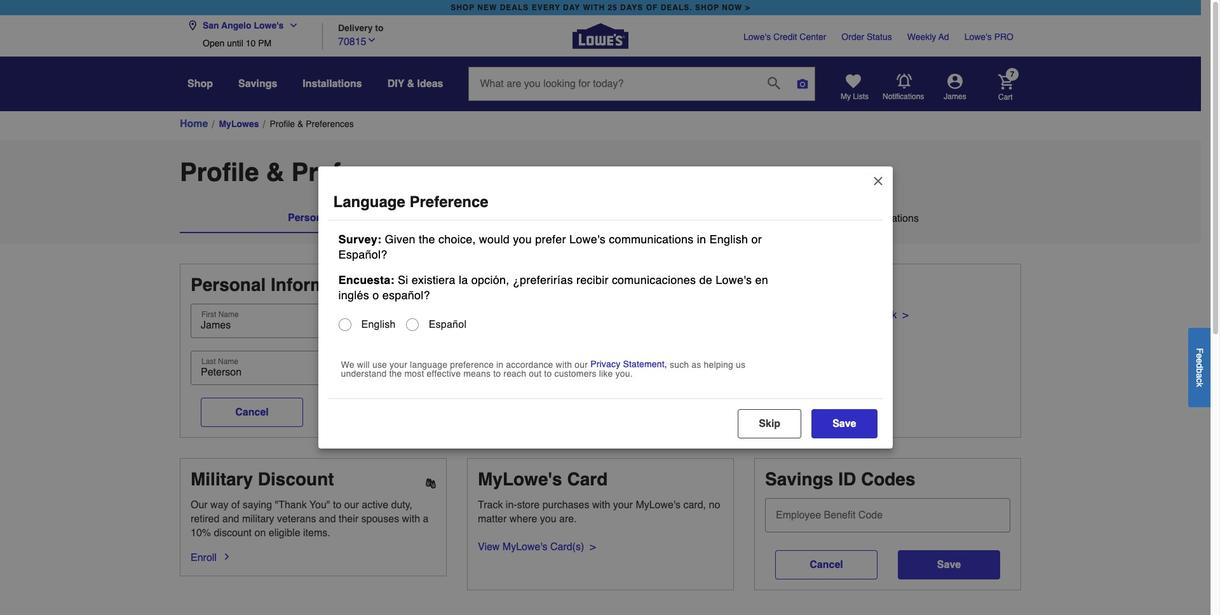Task type: vqa. For each thing, say whether or not it's contained in the screenshot.
more
no



Task type: locate. For each thing, give the bounding box(es) containing it.
a up k
[[1195, 373, 1205, 378]]

change number
[[479, 365, 553, 376]]

1 vertical spatial name
[[218, 357, 238, 366]]

profile
[[270, 119, 295, 129], [180, 158, 259, 187]]

number inside change number button
[[517, 365, 553, 376]]

veterans
[[277, 514, 316, 525]]

status
[[867, 32, 892, 42]]

0 horizontal spatial address
[[786, 310, 823, 321]]

to inside our way of saying "thank you" to our active duty, retired and military veterans and their spouses with a 10% discount on eligible items.
[[333, 500, 342, 511]]

book  >
[[875, 310, 909, 321]]

new
[[478, 3, 497, 12]]

1 address from the left
[[786, 310, 823, 321]]

ad
[[939, 32, 950, 42]]

cancel button down last name
[[201, 398, 303, 427]]

camera image
[[797, 78, 810, 90]]

profile right mylowes
[[270, 119, 295, 129]]

cancel button down employee benefit code
[[776, 551, 878, 580]]

1 vertical spatial your
[[613, 500, 633, 511]]

f e e d b a c k
[[1195, 348, 1205, 387]]

2 name from the top
[[218, 357, 238, 366]]

1 vertical spatial preferences
[[292, 158, 437, 187]]

0 horizontal spatial you
[[513, 233, 532, 246]]

your inside track in-store purchases with your mylowe's card, no matter where you are.
[[613, 500, 633, 511]]

personal left info
[[288, 212, 331, 224]]

español
[[429, 319, 467, 331]]

1 horizontal spatial the
[[419, 233, 435, 246]]

navigation
[[180, 204, 1022, 243]]

0 horizontal spatial a
[[423, 514, 429, 525]]

profile & preferences up personal info
[[180, 158, 437, 187]]

lowe's inside given the choice, would you prefer lowe's communications in english or español?
[[570, 233, 606, 246]]

chevron down image
[[284, 20, 299, 31]]

personal up first name
[[191, 275, 266, 295]]

lowe's down 'security'
[[570, 233, 606, 246]]

0 vertical spatial you
[[513, 233, 532, 246]]

1 vertical spatial a
[[423, 514, 429, 525]]

2 shop from the left
[[695, 3, 720, 12]]

2 address from the left
[[836, 310, 872, 321]]

e
[[1195, 353, 1205, 358], [1195, 358, 1205, 363]]

your right use in the bottom left of the page
[[390, 360, 408, 370]]

lowe's home improvement cart image
[[999, 74, 1014, 89]]

cancel for right cancel button
[[810, 559, 843, 571]]

mylowe's inside track in-store purchases with your mylowe's card, no matter where you are.
[[636, 500, 681, 511]]

70815 button
[[338, 33, 377, 49]]

2 e from the top
[[1195, 358, 1205, 363]]

your
[[390, 360, 408, 370], [613, 500, 633, 511]]

weekly ad
[[908, 32, 950, 42]]

savings up employee
[[765, 469, 834, 490]]

1 vertical spatial &
[[298, 119, 303, 129]]

save for save button inside the profile & preferences main content
[[938, 559, 961, 571]]

shop left new
[[451, 3, 475, 12]]

2 vertical spatial &
[[266, 158, 284, 187]]

preferences up language
[[292, 158, 437, 187]]

are.
[[559, 514, 577, 525]]

0 horizontal spatial your
[[390, 360, 408, 370]]

and down you"
[[319, 514, 336, 525]]

0 horizontal spatial english
[[361, 319, 396, 331]]

personal for personal info
[[288, 212, 331, 224]]

0 vertical spatial name
[[218, 310, 239, 319]]

helping
[[704, 360, 734, 370]]

0 vertical spatial profile
[[270, 119, 295, 129]]

english inside given the choice, would you prefer lowe's communications in english or español?
[[710, 233, 748, 246]]

None search field
[[469, 67, 816, 113]]

1 horizontal spatial a
[[1195, 373, 1205, 378]]

you left are.
[[540, 514, 557, 525]]

personal for personal information
[[191, 275, 266, 295]]

id
[[839, 469, 856, 490]]

1 vertical spatial cancel button
[[776, 551, 878, 580]]

1 vertical spatial you
[[540, 514, 557, 525]]

1 vertical spatial profile
[[180, 158, 259, 187]]

lowe's home improvement lists image
[[846, 74, 861, 89]]

0 vertical spatial our
[[575, 360, 588, 370]]

chevron down image
[[366, 35, 377, 45]]

our left privacy
[[575, 360, 588, 370]]

the right use in the bottom left of the page
[[389, 369, 402, 379]]

last name
[[202, 357, 238, 366]]

privacy
[[591, 359, 621, 369]]

number
[[537, 275, 605, 295], [517, 365, 553, 376]]

the inside such as helping us understand the most effective means to reach out to customers like you.
[[389, 369, 402, 379]]

english left or
[[710, 233, 748, 246]]

customers
[[555, 369, 597, 379]]

skip
[[759, 418, 781, 430]]

1 vertical spatial mylowe's
[[636, 500, 681, 511]]

name for first name
[[218, 310, 239, 319]]

a down dogtags image
[[423, 514, 429, 525]]

lowe's home improvement logo image
[[573, 8, 629, 64]]

0 vertical spatial in
[[697, 233, 706, 246]]

recibir
[[577, 273, 609, 287]]

with down duty,
[[402, 514, 420, 525]]

order status link
[[842, 31, 892, 43]]

2 vertical spatial with
[[402, 514, 420, 525]]

delivery to
[[338, 23, 384, 33]]

english
[[710, 233, 748, 246], [361, 319, 396, 331]]

& inside button
[[407, 78, 415, 90]]

tab list inside profile & preferences main content
[[180, 204, 1022, 233]]

to
[[375, 23, 384, 33], [493, 369, 501, 379], [544, 369, 552, 379], [333, 500, 342, 511]]

0 vertical spatial number
[[537, 275, 605, 295]]

profile & preferences link
[[270, 118, 354, 130]]

navigation inside profile & preferences main content
[[180, 204, 1022, 243]]

0 vertical spatial profile & preferences
[[270, 119, 354, 129]]

0 vertical spatial cancel
[[235, 407, 269, 418]]

diy & ideas
[[388, 78, 443, 90]]

statement,
[[623, 359, 667, 369]]

navigation containing personal info
[[180, 204, 1022, 243]]

1 vertical spatial with
[[592, 500, 611, 511]]

0 vertical spatial savings
[[238, 78, 277, 90]]

0 horizontal spatial our
[[344, 500, 359, 511]]

preferences down "installations"
[[306, 119, 354, 129]]

home
[[180, 118, 208, 130]]

1 horizontal spatial your
[[613, 500, 633, 511]]

1 vertical spatial savings
[[765, 469, 834, 490]]

1 vertical spatial our
[[344, 500, 359, 511]]

shop
[[188, 78, 213, 90]]

our up their
[[344, 500, 359, 511]]

mylowe's left card, on the right bottom of page
[[636, 500, 681, 511]]

1 vertical spatial profile & preferences
[[180, 158, 437, 187]]

san angelo lowe's
[[203, 20, 284, 31]]

cancel down employee benefit code
[[810, 559, 843, 571]]

add address in address book  >
[[765, 310, 909, 321]]

1 name from the top
[[218, 310, 239, 319]]

diy & ideas button
[[388, 72, 443, 95]]

card(s)  >
[[550, 541, 596, 553]]

and up discount
[[222, 514, 239, 525]]

0 vertical spatial your
[[390, 360, 408, 370]]

e up b at the bottom of the page
[[1195, 358, 1205, 363]]

save for the leftmost save button
[[833, 418, 857, 430]]

2 horizontal spatial with
[[592, 500, 611, 511]]

2 horizontal spatial &
[[407, 78, 415, 90]]

installations
[[303, 78, 362, 90]]

my lists
[[841, 92, 869, 101]]

information
[[271, 275, 369, 295]]

our way of saying "thank you" to our active duty, retired and military veterans and their spouses with a 10% discount on eligible items.
[[191, 500, 429, 539]]

duty,
[[391, 500, 413, 511]]

en
[[756, 273, 769, 287]]

preferirías recibir comunicaciones de lowe's en inglés o español?
[[339, 273, 769, 302]]

the right given
[[419, 233, 435, 246]]

1 horizontal spatial and
[[319, 514, 336, 525]]

their
[[339, 514, 359, 525]]

1 horizontal spatial profile
[[270, 119, 295, 129]]

mylowe's down where
[[503, 541, 548, 553]]

0 vertical spatial save button
[[812, 409, 878, 439]]

last
[[202, 357, 216, 366]]

with right out
[[556, 360, 572, 370]]

& down installations "button"
[[298, 119, 303, 129]]

a inside button
[[1195, 373, 1205, 378]]

lowe's left pro
[[965, 32, 992, 42]]

to right you"
[[333, 500, 342, 511]]

no
[[709, 500, 720, 511]]

now
[[722, 3, 743, 12]]

shop left now
[[695, 3, 720, 12]]

1 horizontal spatial you
[[540, 514, 557, 525]]

lowe's
[[254, 20, 284, 31], [744, 32, 771, 42], [965, 32, 992, 42], [570, 233, 606, 246], [716, 273, 752, 287]]

preferences
[[306, 119, 354, 129], [292, 158, 437, 187]]

0 horizontal spatial the
[[389, 369, 402, 379]]

personal
[[288, 212, 331, 224], [191, 275, 266, 295]]

0 horizontal spatial &
[[266, 158, 284, 187]]

our
[[575, 360, 588, 370], [344, 500, 359, 511]]

& right diy
[[407, 78, 415, 90]]

0 vertical spatial preferences
[[306, 119, 354, 129]]

track
[[478, 500, 503, 511]]

1 horizontal spatial cancel button
[[776, 551, 878, 580]]

español?
[[339, 248, 387, 261]]

until
[[227, 38, 243, 48]]

out
[[529, 369, 542, 379]]

first
[[202, 310, 216, 319]]

0 vertical spatial &
[[407, 78, 415, 90]]

2 vertical spatial in
[[497, 360, 504, 370]]

1 horizontal spatial personal
[[288, 212, 331, 224]]

0 horizontal spatial shop
[[451, 3, 475, 12]]

name
[[218, 310, 239, 319], [218, 357, 238, 366]]

1 horizontal spatial in
[[697, 233, 706, 246]]

add address in address book  > link
[[765, 308, 909, 323]]

e up d
[[1195, 353, 1205, 358]]

de
[[700, 273, 713, 287]]

1 vertical spatial number
[[517, 365, 553, 376]]

1 vertical spatial personal
[[191, 275, 266, 295]]

profile down the mylowes link
[[180, 158, 259, 187]]

lowe's inside preferirías recibir comunicaciones de lowe's en inglés o español?
[[716, 273, 752, 287]]

save button inside profile & preferences main content
[[898, 551, 1001, 580]]

with inside "we will use your language preference in accordance with our privacy statement,"
[[556, 360, 572, 370]]

tab list containing personal info
[[180, 204, 1022, 233]]

1 horizontal spatial shop
[[695, 3, 720, 12]]

1 horizontal spatial our
[[575, 360, 588, 370]]

profile & preferences down "installations"
[[270, 119, 354, 129]]

save inside profile & preferences main content
[[938, 559, 961, 571]]

0 horizontal spatial in
[[497, 360, 504, 370]]

we
[[341, 360, 354, 370]]

1 horizontal spatial english
[[710, 233, 748, 246]]

view mylowe's card(s)  > link
[[478, 540, 596, 555]]

1 horizontal spatial save
[[938, 559, 961, 571]]

1 vertical spatial cancel
[[810, 559, 843, 571]]

b
[[1195, 368, 1205, 373]]

in
[[697, 233, 706, 246], [825, 310, 833, 321], [497, 360, 504, 370]]

0 vertical spatial with
[[556, 360, 572, 370]]

0 horizontal spatial with
[[402, 514, 420, 525]]

english inside option group
[[361, 319, 396, 331]]

tab panel
[[180, 233, 1022, 243]]

name right first
[[218, 310, 239, 319]]

savings for savings id codes
[[765, 469, 834, 490]]

way
[[210, 500, 229, 511]]

0 vertical spatial personal
[[288, 212, 331, 224]]

1 vertical spatial in
[[825, 310, 833, 321]]

personal info button
[[180, 204, 460, 233]]

& down the profile & preferences link
[[266, 158, 284, 187]]

0 horizontal spatial cancel
[[235, 407, 269, 418]]

number for change number
[[517, 365, 553, 376]]

of
[[231, 500, 240, 511]]

james button
[[925, 74, 986, 102]]

1 horizontal spatial &
[[298, 119, 303, 129]]

1 horizontal spatial with
[[556, 360, 572, 370]]

personal inside button
[[288, 212, 331, 224]]

enroll link
[[191, 551, 217, 566]]

savings down pm
[[238, 78, 277, 90]]

0 vertical spatial a
[[1195, 373, 1205, 378]]

shop new deals every day with 25 days of deals. shop now >
[[451, 3, 751, 12]]

1 vertical spatial save button
[[898, 551, 1001, 580]]

profile & preferences main content
[[0, 111, 1202, 615]]

1 vertical spatial english
[[361, 319, 396, 331]]

0 vertical spatial save
[[833, 418, 857, 430]]

notifications
[[883, 92, 925, 101]]

you.
[[616, 369, 633, 379]]

given the choice, would you prefer lowe's communications in english or español?
[[339, 233, 762, 261]]

or
[[752, 233, 762, 246]]

0 horizontal spatial save
[[833, 418, 857, 430]]

lowe's left the credit on the top right of page
[[744, 32, 771, 42]]

1 vertical spatial save
[[938, 559, 961, 571]]

0 horizontal spatial personal
[[191, 275, 266, 295]]

savings inside profile & preferences main content
[[765, 469, 834, 490]]

you
[[513, 233, 532, 246], [540, 514, 557, 525]]

address right 'add'
[[786, 310, 823, 321]]

english down o on the top left of the page
[[361, 319, 396, 331]]

encuesta:
[[339, 273, 395, 287]]

lowe's right the de
[[716, 273, 752, 287]]

0 horizontal spatial and
[[222, 514, 239, 525]]

1 horizontal spatial cancel
[[810, 559, 843, 571]]

option group
[[333, 313, 782, 336]]

search image
[[768, 77, 781, 89]]

2 horizontal spatial in
[[825, 310, 833, 321]]

on
[[255, 528, 266, 539]]

0 horizontal spatial savings
[[238, 78, 277, 90]]

preference
[[410, 193, 489, 211]]

active
[[362, 500, 388, 511]]

your right purchases in the left bottom of the page
[[613, 500, 633, 511]]

0 vertical spatial the
[[419, 233, 435, 246]]

spouses
[[361, 514, 399, 525]]

name right last
[[218, 357, 238, 366]]

cancel down last name
[[235, 407, 269, 418]]

savings button
[[238, 72, 277, 95]]

understand
[[341, 369, 387, 379]]

option group containing english
[[333, 313, 782, 336]]

choice,
[[439, 233, 476, 246]]

tab list
[[180, 204, 1022, 233]]

0 horizontal spatial cancel button
[[201, 398, 303, 427]]

0 vertical spatial english
[[710, 233, 748, 246]]

tab panel inside profile & preferences main content
[[180, 233, 1022, 243]]

with down "card"
[[592, 500, 611, 511]]

retired
[[191, 514, 220, 525]]

lowe's up pm
[[254, 20, 284, 31]]

such as helping us understand the most effective means to reach out to customers like you.
[[341, 360, 746, 379]]

mylowe's up store
[[478, 469, 562, 490]]

1 horizontal spatial address
[[836, 310, 872, 321]]

you right would at the left top of the page
[[513, 233, 532, 246]]

1 horizontal spatial save button
[[898, 551, 1001, 580]]

address left the book  >
[[836, 310, 872, 321]]

order
[[842, 32, 865, 42]]

1 horizontal spatial savings
[[765, 469, 834, 490]]

0 horizontal spatial profile
[[180, 158, 259, 187]]

with inside our way of saying "thank you" to our active duty, retired and military veterans and their spouses with a 10% discount on eligible items.
[[402, 514, 420, 525]]

1 vertical spatial the
[[389, 369, 402, 379]]



Task type: describe. For each thing, give the bounding box(es) containing it.
"thank
[[275, 500, 307, 511]]

order status
[[842, 32, 892, 42]]

location image
[[188, 20, 198, 31]]

code
[[859, 510, 883, 521]]

will
[[357, 360, 370, 370]]

dogtags image
[[426, 479, 436, 489]]

prefer
[[535, 233, 566, 246]]

with inside track in-store purchases with your mylowe's card, no matter where you are.
[[592, 500, 611, 511]]

in inside "we will use your language preference in accordance with our privacy statement,"
[[497, 360, 504, 370]]

personal information
[[191, 275, 369, 295]]

0 horizontal spatial save button
[[812, 409, 878, 439]]

our inside "we will use your language preference in accordance with our privacy statement,"
[[575, 360, 588, 370]]

2 vertical spatial mylowe's
[[503, 541, 548, 553]]

add
[[765, 310, 784, 321]]

f e e d b a c k button
[[1189, 328, 1211, 407]]

skip button
[[738, 409, 802, 439]]

encuesta: si existiera la opción, ¿
[[339, 273, 520, 288]]

to left reach
[[493, 369, 501, 379]]

language preference
[[333, 193, 489, 211]]

privacy statement, link
[[591, 358, 667, 371]]

language
[[410, 360, 448, 370]]

you inside track in-store purchases with your mylowe's card, no matter where you are.
[[540, 514, 557, 525]]

Search Query text field
[[469, 67, 758, 100]]

in inside profile & preferences main content
[[825, 310, 833, 321]]

comunicaciones
[[612, 273, 696, 287]]

in-
[[506, 500, 517, 511]]

weekly
[[908, 32, 937, 42]]

our
[[191, 500, 208, 511]]

10
[[246, 38, 256, 48]]

25
[[608, 3, 618, 12]]

lowe's inside lowe's credit center 'link'
[[744, 32, 771, 42]]

effective
[[427, 369, 461, 379]]

español?
[[383, 289, 430, 302]]

1 e from the top
[[1195, 353, 1205, 358]]

benefit
[[824, 510, 856, 521]]

security
[[582, 213, 619, 224]]

lowe's home improvement notification center image
[[897, 74, 912, 89]]

installations button
[[303, 72, 362, 95]]

first name
[[202, 310, 239, 319]]

delivery
[[338, 23, 373, 33]]

info
[[334, 212, 352, 224]]

our inside our way of saying "thank you" to our active duty, retired and military veterans and their spouses with a 10% discount on eligible items.
[[344, 500, 359, 511]]

1 shop from the left
[[451, 3, 475, 12]]

day
[[563, 3, 581, 12]]

ideas
[[417, 78, 443, 90]]

close image
[[872, 175, 885, 188]]

home link
[[180, 116, 208, 132]]

& for the diy & ideas button
[[407, 78, 415, 90]]

would
[[479, 233, 510, 246]]

matter
[[478, 514, 507, 525]]

shop new deals every day with 25 days of deals. shop now > link
[[448, 0, 753, 15]]

lowe's inside san angelo lowe's button
[[254, 20, 284, 31]]

savings id codes
[[765, 469, 916, 490]]

savings for savings
[[238, 78, 277, 90]]

employee
[[776, 510, 821, 521]]

preference
[[450, 360, 494, 370]]

& for the profile & preferences link
[[298, 119, 303, 129]]

a inside our way of saying "thank you" to our active duty, retired and military veterans and their spouses with a 10% discount on eligible items.
[[423, 514, 429, 525]]

chevron right image
[[222, 552, 232, 562]]

lowe's credit center
[[744, 32, 827, 42]]

to right out
[[544, 369, 552, 379]]

eligible
[[269, 528, 300, 539]]

every
[[532, 3, 561, 12]]

saying
[[243, 500, 272, 511]]

items.
[[303, 528, 330, 539]]

phone
[[478, 275, 532, 295]]

pro
[[995, 32, 1014, 42]]

deals
[[500, 3, 529, 12]]

accordance
[[506, 360, 553, 370]]

card
[[567, 469, 608, 490]]

cancel for the topmost cancel button
[[235, 407, 269, 418]]

0 vertical spatial mylowe's
[[478, 469, 562, 490]]

like
[[599, 369, 613, 379]]

shop button
[[188, 72, 213, 95]]

means
[[464, 369, 491, 379]]

d
[[1195, 363, 1205, 368]]

store
[[517, 500, 540, 511]]

phone number
[[478, 275, 605, 295]]

2 and from the left
[[319, 514, 336, 525]]

k
[[1195, 383, 1205, 387]]

la
[[459, 273, 468, 287]]

view
[[478, 541, 500, 553]]

in inside given the choice, would you prefer lowe's communications in english or español?
[[697, 233, 706, 246]]

open until 10 pm
[[203, 38, 272, 48]]

as
[[692, 360, 702, 370]]

communications button
[[741, 204, 1022, 233]]

70815
[[338, 36, 366, 47]]

given
[[385, 233, 416, 246]]

si
[[398, 273, 408, 287]]

lowe's pro
[[965, 32, 1014, 42]]

purchases
[[543, 500, 590, 511]]

1 and from the left
[[222, 514, 239, 525]]

you inside given the choice, would you prefer lowe's communications in english or español?
[[513, 233, 532, 246]]

0 vertical spatial cancel button
[[201, 398, 303, 427]]

center
[[800, 32, 827, 42]]

angelo
[[221, 20, 251, 31]]

lowe's inside lowe's pro link
[[965, 32, 992, 42]]

mylowe's card
[[478, 469, 608, 490]]

james
[[944, 92, 967, 101]]

name for last name
[[218, 357, 238, 366]]

to up chevron down icon
[[375, 23, 384, 33]]

pm
[[258, 38, 272, 48]]

security button
[[460, 204, 741, 233]]

track in-store purchases with your mylowe's card, no matter where you are.
[[478, 500, 720, 525]]

the inside given the choice, would you prefer lowe's communications in english or español?
[[419, 233, 435, 246]]

you"
[[310, 500, 330, 511]]

san
[[203, 20, 219, 31]]

change
[[479, 365, 514, 376]]

change number button
[[478, 364, 554, 378]]

enroll
[[191, 552, 217, 564]]

your inside "we will use your language preference in accordance with our privacy statement,"
[[390, 360, 408, 370]]

reach
[[504, 369, 527, 379]]

communications
[[609, 233, 694, 246]]

number for phone number
[[537, 275, 605, 295]]



